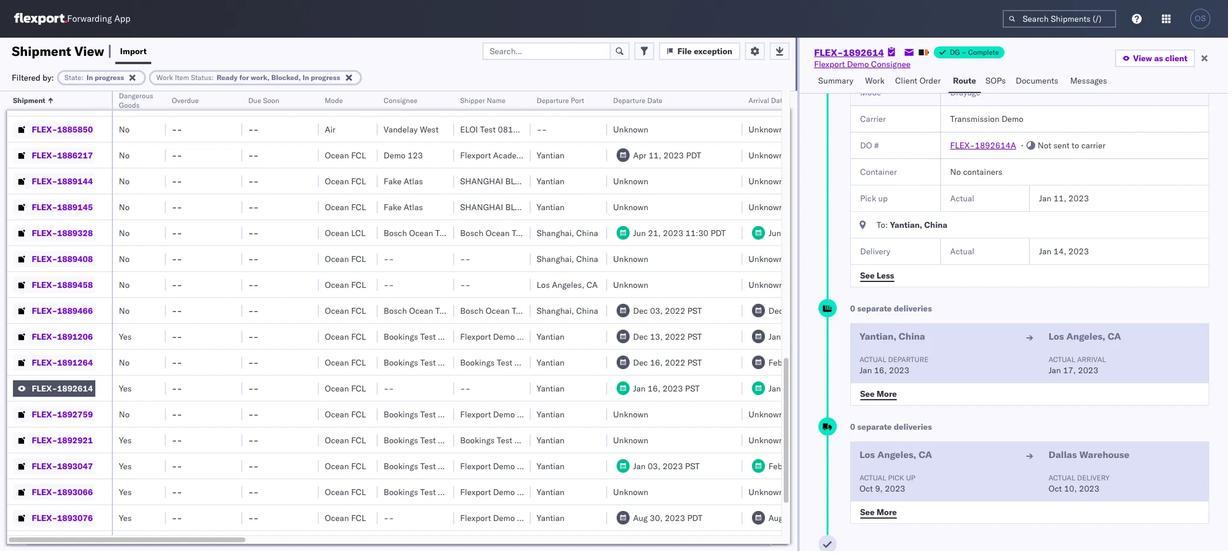 Task type: vqa. For each thing, say whether or not it's contained in the screenshot.


Task type: locate. For each thing, give the bounding box(es) containing it.
pdt right 31,
[[823, 512, 838, 523]]

5 resize handle column header from the left
[[364, 91, 378, 551]]

ocean for 1891206
[[325, 331, 349, 342]]

feb for feb 22, 2023 pst
[[769, 357, 783, 368]]

11, for jan
[[1054, 193, 1067, 204]]

11, right apr
[[649, 150, 662, 160]]

pdt for apr 11, 2023 pdt
[[686, 150, 702, 160]]

bosch
[[384, 228, 407, 238], [460, 228, 484, 238], [384, 305, 407, 316], [460, 305, 484, 316]]

flex- up flex-1892614 button
[[32, 357, 57, 368]]

vandelay west
[[384, 124, 439, 135]]

6 yes from the top
[[119, 487, 132, 497]]

ocean fcl for flex-1892614
[[325, 383, 366, 394]]

0 horizontal spatial los angeles, ca
[[537, 279, 598, 290]]

0 horizontal spatial 14,
[[786, 305, 799, 316]]

jan 16, 2023 pst down the dec 16, 2022 pst
[[633, 383, 700, 394]]

dec up feb 22, 2023 pst
[[769, 305, 784, 316]]

081801 left laem
[[498, 98, 529, 109]]

0 horizontal spatial angeles,
[[552, 279, 585, 290]]

1 vertical spatial see more button
[[854, 503, 904, 521]]

16, inside actual departure jan 16, 2023
[[875, 365, 887, 376]]

in
[[87, 73, 93, 82], [303, 73, 309, 82]]

flex- down flex-1889328 button
[[32, 253, 57, 264]]

2023 down the departure
[[889, 365, 910, 376]]

1 fake atlas from the top
[[384, 176, 423, 186]]

: left ready at the left of the page
[[212, 73, 214, 82]]

shanghai, china for dec 03, 2022 pst
[[537, 305, 599, 316]]

1892614 up flexport demo consignee at the right of the page
[[844, 47, 884, 58]]

7 resize handle column header from the left
[[517, 91, 531, 551]]

4 fcl from the top
[[351, 202, 366, 212]]

3 co. from the top
[[548, 461, 560, 471]]

1 vertical spatial los
[[1049, 330, 1065, 342]]

1 vertical spatial atlas
[[404, 202, 423, 212]]

0 vertical spatial deliveries
[[894, 303, 932, 314]]

3 bookings test consignee from the top
[[384, 409, 478, 419]]

shipper for flex-1893047
[[517, 461, 546, 471]]

2 vertical spatial shanghai, china
[[537, 305, 599, 316]]

2 deliveries from the top
[[894, 422, 932, 432]]

separate up pick
[[858, 422, 892, 432]]

flexport for 1893076
[[460, 512, 491, 523]]

4 co. from the top
[[548, 487, 560, 497]]

3 yes from the top
[[119, 383, 132, 394]]

0 horizontal spatial aug
[[633, 512, 648, 523]]

yantian for flex-1891264
[[537, 357, 565, 368]]

0 separate deliveries up pick
[[851, 422, 932, 432]]

0 horizontal spatial flex-1892614
[[32, 383, 93, 394]]

co. for dec
[[548, 331, 560, 342]]

0 vertical spatial feb
[[769, 357, 783, 368]]

0 vertical spatial shanghai, china
[[537, 228, 599, 238]]

0 vertical spatial 11,
[[649, 150, 662, 160]]

2 horizontal spatial los angeles, ca
[[1049, 330, 1122, 342]]

2 aug from the left
[[769, 512, 783, 523]]

1 vertical spatial 0 separate deliveries
[[851, 422, 932, 432]]

no right the 1889458
[[119, 279, 130, 290]]

2 feb from the top
[[769, 461, 783, 471]]

1891206
[[57, 331, 93, 342]]

flex- for flex-1889328 button
[[32, 228, 57, 238]]

1 vertical spatial separate
[[858, 422, 892, 432]]

bluetech
[[506, 176, 548, 186], [506, 202, 548, 212]]

1892614
[[844, 47, 884, 58], [57, 383, 93, 394]]

item
[[175, 73, 189, 82]]

jan 16, 2023 pst up feb 22, 2023 pst
[[769, 331, 835, 342]]

2 bookings test shipper china from the top
[[460, 435, 568, 445]]

1 0 separate deliveries from the top
[[851, 303, 932, 314]]

2 shanghai bluetech co., ltd from the top
[[460, 202, 583, 212]]

aug
[[633, 512, 648, 523], [769, 512, 783, 523]]

1 vertical spatial 11,
[[1054, 193, 1067, 204]]

bookings test consignee for flex-1893066
[[384, 487, 478, 497]]

14,
[[1054, 246, 1067, 257], [786, 305, 799, 316]]

6 resize handle column header from the left
[[440, 91, 455, 551]]

yes for flex-1884372
[[119, 98, 132, 109]]

2023 down jan 11, 2023
[[1069, 246, 1090, 257]]

view left "as"
[[1134, 53, 1153, 64]]

date right thailand
[[648, 96, 663, 105]]

progress up dangerous
[[95, 73, 124, 82]]

flexport demo consignee
[[815, 59, 911, 69]]

0 vertical spatial shanghai bluetech co., ltd
[[460, 176, 583, 186]]

1 horizontal spatial flex-1892614
[[815, 47, 884, 58]]

15 fcl from the top
[[351, 512, 366, 523]]

no right 1889144
[[119, 176, 130, 186]]

aug for aug 31, 2023 pdt
[[769, 512, 783, 523]]

0 horizontal spatial jan 16, 2023 pst
[[633, 383, 700, 394]]

progress
[[95, 73, 124, 82], [311, 73, 340, 82]]

16, up 22,
[[783, 331, 796, 342]]

date right the arrival
[[771, 96, 787, 105]]

shipper for flex-1893076
[[517, 512, 546, 523]]

2 vertical spatial los
[[860, 449, 875, 460]]

6 bookings test consignee from the top
[[384, 487, 478, 497]]

2 see from the top
[[861, 388, 875, 399]]

2 bluetech from the top
[[506, 202, 548, 212]]

1 vertical spatial ca
[[1108, 330, 1122, 342]]

jan 11, 2023
[[1040, 193, 1090, 204]]

resize handle column header
[[98, 91, 112, 551], [152, 91, 166, 551], [228, 91, 243, 551], [305, 91, 319, 551], [364, 91, 378, 551], [440, 91, 455, 551], [517, 91, 531, 551], [593, 91, 608, 551], [729, 91, 743, 551]]

flex-1892614 up flexport demo consignee at the right of the page
[[815, 47, 884, 58]]

see inside button
[[861, 270, 875, 281]]

progress up mode button on the top of page
[[311, 73, 340, 82]]

1 : from the left
[[81, 73, 84, 82]]

shipment inside button
[[13, 96, 45, 105]]

4 bookings test consignee from the top
[[384, 435, 478, 445]]

pst down dec 14, 2022 pst
[[821, 331, 835, 342]]

actual inside the actual arrival jan 17, 2023
[[1049, 355, 1076, 364]]

sops button
[[981, 70, 1012, 93]]

3 fcl from the top
[[351, 176, 366, 186]]

actual inside actual pick up oct 9, 2023
[[860, 473, 887, 482]]

date inside departure date button
[[648, 96, 663, 105]]

yes
[[119, 98, 132, 109], [119, 331, 132, 342], [119, 383, 132, 394], [119, 435, 132, 445], [119, 461, 132, 471], [119, 487, 132, 497], [119, 512, 132, 523]]

1892759
[[57, 409, 93, 419]]

0 vertical spatial 03,
[[650, 305, 663, 316]]

Search... text field
[[483, 42, 611, 60]]

dg
[[950, 48, 961, 57]]

date for departure date
[[648, 96, 663, 105]]

2 yantian from the top
[[537, 176, 565, 186]]

flexport for 1891206
[[460, 331, 491, 342]]

0 vertical spatial 14,
[[1054, 246, 1067, 257]]

flex- down flex-1889145 button
[[32, 228, 57, 238]]

up inside actual pick up oct 9, 2023
[[906, 473, 916, 482]]

1 vertical spatial shanghai bluetech co., ltd
[[460, 202, 583, 212]]

flex-1889458
[[32, 279, 93, 290]]

dec
[[633, 305, 648, 316], [769, 305, 784, 316], [633, 331, 648, 342], [633, 357, 648, 368]]

eloi down shipper name
[[460, 124, 478, 135]]

2023 inside the actual arrival jan 17, 2023
[[1079, 365, 1099, 376]]

departure for departure date
[[613, 96, 646, 105]]

bookings test shipper china for yes
[[460, 435, 568, 445]]

dec left 13,
[[633, 331, 648, 342]]

drayage
[[951, 87, 981, 98]]

1 shanghai bluetech co., ltd from the top
[[460, 176, 583, 186]]

flex- down flex-1889466 button at the bottom left
[[32, 331, 57, 342]]

7 fcl from the top
[[351, 305, 366, 316]]

more down actual departure jan 16, 2023
[[877, 388, 897, 399]]

no right the 1892759 at the left of page
[[119, 409, 130, 419]]

flexport. image
[[14, 13, 67, 25]]

1 atlas from the top
[[404, 176, 423, 186]]

work inside button
[[866, 75, 885, 86]]

shanghai, china
[[537, 228, 599, 238], [537, 253, 599, 264], [537, 305, 599, 316]]

co., for flex-1889145
[[550, 202, 567, 212]]

see down actual departure jan 16, 2023
[[861, 388, 875, 399]]

1 vertical spatial feb
[[769, 461, 783, 471]]

0 horizontal spatial 11,
[[649, 150, 662, 160]]

to:
[[877, 220, 888, 230]]

2 progress from the left
[[311, 73, 340, 82]]

0 vertical spatial ltd
[[569, 176, 583, 186]]

pst down dec 13, 2022 pst
[[688, 357, 702, 368]]

1 shanghai from the top
[[460, 176, 503, 186]]

0 vertical spatial los angeles, ca
[[537, 279, 598, 290]]

1 see more from the top
[[861, 388, 897, 399]]

flex- up flex-1893076 button
[[32, 487, 57, 497]]

shipment for shipment
[[13, 96, 45, 105]]

2 see more from the top
[[861, 507, 897, 517]]

departure for departure port
[[537, 96, 569, 105]]

jun
[[633, 228, 646, 238], [769, 228, 782, 238]]

2 separate from the top
[[858, 422, 892, 432]]

flex- up flex-1889145 button
[[32, 176, 57, 186]]

0 separate deliveries for china
[[851, 303, 932, 314]]

fcl for flex-1892614
[[351, 383, 366, 394]]

flex- inside "button"
[[32, 98, 57, 109]]

1 horizontal spatial mode
[[861, 87, 882, 98]]

by:
[[43, 72, 54, 83]]

0 horizontal spatial jun
[[633, 228, 646, 238]]

shanghai bluetech co., ltd for 1889144
[[460, 176, 583, 186]]

1 vertical spatial co.,
[[550, 202, 567, 212]]

no left the containers
[[951, 167, 961, 177]]

flex-1885850 button
[[13, 121, 95, 137]]

1 fcl from the top
[[351, 98, 366, 109]]

0
[[851, 303, 856, 314], [851, 422, 856, 432]]

2 horizontal spatial los
[[1049, 330, 1065, 342]]

2 fake from the top
[[384, 202, 402, 212]]

0 horizontal spatial 1892614
[[57, 383, 93, 394]]

1 horizontal spatial up
[[906, 473, 916, 482]]

jun for jun 21, 2023 11:30 pdt
[[633, 228, 646, 238]]

no for flex-1891264
[[119, 357, 130, 368]]

11, down sent
[[1054, 193, 1067, 204]]

aug left 30,
[[633, 512, 648, 523]]

0 horizontal spatial :
[[81, 73, 84, 82]]

oct left 10,
[[1049, 483, 1063, 494]]

1 vertical spatial flex-1892614
[[32, 383, 93, 394]]

081801 for vandelay west
[[498, 124, 529, 135]]

fake atlas for flex-1889144
[[384, 176, 423, 186]]

1 horizontal spatial jun
[[769, 228, 782, 238]]

0 vertical spatial 17,
[[1064, 365, 1076, 376]]

yes for flex-1892614
[[119, 383, 132, 394]]

0 vertical spatial 0
[[851, 303, 856, 314]]

yes for flex-1893047
[[119, 461, 132, 471]]

16, down 13,
[[650, 357, 663, 368]]

pdt right 24,
[[821, 228, 836, 238]]

1 see more button from the top
[[854, 385, 904, 403]]

1 vertical spatial los angeles, ca
[[1049, 330, 1122, 342]]

see left less
[[861, 270, 875, 281]]

0 vertical spatial ca
[[587, 279, 598, 290]]

flex- for flex-1893066 button
[[32, 487, 57, 497]]

0 horizontal spatial work
[[157, 73, 173, 82]]

departure date
[[613, 96, 663, 105]]

13,
[[650, 331, 663, 342]]

eloi test 081801 left laem
[[460, 98, 529, 109]]

flex- for flex-1889145 button
[[32, 202, 57, 212]]

flex-1892921
[[32, 435, 93, 445]]

pdt right 11:30 at the right of page
[[711, 228, 726, 238]]

2 yes from the top
[[119, 331, 132, 342]]

6 ocean fcl from the top
[[325, 279, 366, 290]]

date
[[648, 96, 663, 105], [771, 96, 787, 105]]

0 horizontal spatial departure
[[537, 96, 569, 105]]

containers
[[964, 167, 1003, 177]]

1 vertical spatial 17,
[[783, 383, 796, 394]]

2 resize handle column header from the left
[[152, 91, 166, 551]]

no right "1889145"
[[119, 202, 130, 212]]

11,
[[649, 150, 662, 160], [1054, 193, 1067, 204]]

fcl for flex-1893066
[[351, 487, 366, 497]]

fcl for flex-1893047
[[351, 461, 366, 471]]

fcl for flex-1892759
[[351, 409, 366, 419]]

1 see from the top
[[861, 270, 875, 281]]

3 ocean fcl from the top
[[325, 176, 366, 186]]

2023 inside actual pick up oct 9, 2023
[[885, 483, 906, 494]]

5 co. from the top
[[548, 512, 560, 523]]

shanghai, for jun 21, 2023 11:30 pdt
[[537, 228, 574, 238]]

0 for los angeles, ca
[[851, 422, 856, 432]]

14 ocean fcl from the top
[[325, 487, 366, 497]]

(sz)
[[530, 150, 550, 160]]

0 vertical spatial separate
[[858, 303, 892, 314]]

ocean fcl for flex-1893076
[[325, 512, 366, 523]]

0 separate deliveries
[[851, 303, 932, 314], [851, 422, 932, 432]]

ocean for 1893076
[[325, 512, 349, 523]]

1 0 from the top
[[851, 303, 856, 314]]

7 yantian from the top
[[537, 409, 565, 419]]

dec down dec 13, 2022 pst
[[633, 357, 648, 368]]

03,
[[650, 305, 663, 316], [648, 461, 661, 471]]

10 yantian from the top
[[537, 487, 565, 497]]

1892614 down 1891264
[[57, 383, 93, 394]]

14 fcl from the top
[[351, 487, 366, 497]]

1 bookings test shipper china from the top
[[460, 357, 568, 368]]

0 horizontal spatial in
[[87, 73, 93, 82]]

work button
[[861, 70, 891, 93]]

0 vertical spatial 0 separate deliveries
[[851, 303, 932, 314]]

1 vertical spatial 14,
[[786, 305, 799, 316]]

bluetech for 1889144
[[506, 176, 548, 186]]

ocean fcl for flex-1893047
[[325, 461, 366, 471]]

yantian, up actual departure jan 16, 2023
[[860, 330, 897, 342]]

ocean for 1886217
[[325, 150, 349, 160]]

see less button
[[854, 267, 902, 284]]

test
[[404, 98, 419, 109], [480, 98, 496, 109], [480, 124, 496, 135], [436, 228, 451, 238], [512, 228, 528, 238], [436, 305, 451, 316], [512, 305, 528, 316], [420, 331, 436, 342], [420, 357, 436, 368], [497, 357, 513, 368], [420, 409, 436, 419], [420, 435, 436, 445], [497, 435, 513, 445], [420, 461, 436, 471], [420, 487, 436, 497]]

1 date from the left
[[648, 96, 663, 105]]

1 vertical spatial 03,
[[648, 461, 661, 471]]

22,
[[785, 357, 798, 368]]

0 vertical spatial 1892614
[[844, 47, 884, 58]]

yantian for flex-1893047
[[537, 461, 565, 471]]

feb left 01,
[[769, 461, 783, 471]]

1 horizontal spatial ca
[[919, 449, 933, 460]]

ocean for 1889145
[[325, 202, 349, 212]]

dec for dec 14, 2022 pst
[[769, 305, 784, 316]]

11 yantian from the top
[[537, 512, 565, 523]]

2023 down pick
[[885, 483, 906, 494]]

bookings for flex-1892759
[[384, 409, 418, 419]]

pst
[[688, 305, 702, 316], [823, 305, 838, 316], [688, 331, 702, 342], [821, 331, 835, 342], [688, 357, 702, 368], [823, 357, 837, 368], [686, 383, 700, 394], [821, 383, 835, 394], [686, 461, 700, 471], [848, 461, 862, 471]]

no for flex-1889145
[[119, 202, 130, 212]]

2023 down the dec 16, 2022 pst
[[663, 383, 683, 394]]

7 ocean fcl from the top
[[325, 305, 366, 316]]

03, for 2023
[[648, 461, 661, 471]]

flex- down flex-1892614 button
[[32, 409, 57, 419]]

1 jun from the left
[[633, 228, 646, 238]]

2 vertical spatial los angeles, ca
[[860, 449, 933, 460]]

9 fcl from the top
[[351, 357, 366, 368]]

4 ocean fcl from the top
[[325, 202, 366, 212]]

ocean fcl for flex-1891206
[[325, 331, 366, 342]]

yes for flex-1892921
[[119, 435, 132, 445]]

1 vertical spatial shipment
[[13, 96, 45, 105]]

ocean fcl for flex-1891264
[[325, 357, 366, 368]]

flex-1891264 button
[[13, 354, 95, 371]]

see more down actual departure jan 16, 2023
[[861, 388, 897, 399]]

2022 up feb 22, 2023 pst
[[801, 305, 821, 316]]

1 departure from the left
[[537, 96, 569, 105]]

1889458
[[57, 279, 93, 290]]

mode up air
[[325, 96, 343, 105]]

jun left 24,
[[769, 228, 782, 238]]

0 up feb 01, 2023 00:49 pst at right bottom
[[851, 422, 856, 432]]

departure right port
[[613, 96, 646, 105]]

flex-1889466
[[32, 305, 93, 316]]

0 vertical spatial see more button
[[854, 385, 904, 403]]

departure left port
[[537, 96, 569, 105]]

yantian
[[537, 150, 565, 160], [537, 176, 565, 186], [537, 202, 565, 212], [537, 331, 565, 342], [537, 357, 565, 368], [537, 383, 565, 394], [537, 409, 565, 419], [537, 435, 565, 445], [537, 461, 565, 471], [537, 487, 565, 497], [537, 512, 565, 523]]

3 see from the top
[[861, 507, 875, 517]]

2 0 from the top
[[851, 422, 856, 432]]

4 yes from the top
[[119, 435, 132, 445]]

pst up dec 13, 2022 pst
[[688, 305, 702, 316]]

bluetech for 1889145
[[506, 202, 548, 212]]

03, up 30,
[[648, 461, 661, 471]]

081801 for eloi test 081801
[[498, 98, 529, 109]]

angeles,
[[552, 279, 585, 290], [1067, 330, 1106, 342], [878, 449, 917, 460]]

flex- for flex-1884372 "button"
[[32, 98, 57, 109]]

2023 right apr
[[664, 150, 684, 160]]

13 ocean fcl from the top
[[325, 461, 366, 471]]

shanghai bluetech co., ltd
[[460, 176, 583, 186], [460, 202, 583, 212]]

1 aug from the left
[[633, 512, 648, 523]]

ocean fcl for flex-1884372
[[325, 98, 366, 109]]

not
[[1038, 140, 1052, 151]]

arrival date
[[749, 96, 787, 105]]

5 yes from the top
[[119, 461, 132, 471]]

0 vertical spatial atlas
[[404, 176, 423, 186]]

forwarding app
[[67, 13, 130, 24]]

1884372
[[57, 98, 93, 109]]

summary button
[[814, 70, 861, 93]]

1 horizontal spatial :
[[212, 73, 214, 82]]

2 jun from the left
[[769, 228, 782, 238]]

flex- down flex-1892759 button
[[32, 435, 57, 445]]

1 horizontal spatial 11,
[[1054, 193, 1067, 204]]

shipper name
[[460, 96, 506, 105]]

0 vertical spatial more
[[877, 388, 897, 399]]

pdt for aug 30, 2023 pdt
[[688, 512, 703, 523]]

5 ocean fcl from the top
[[325, 253, 366, 264]]

1 vertical spatial up
[[906, 473, 916, 482]]

co.,
[[550, 176, 567, 186], [550, 202, 567, 212]]

1 co. from the top
[[548, 331, 560, 342]]

1 vertical spatial bluetech
[[506, 202, 548, 212]]

1 horizontal spatial departure
[[613, 96, 646, 105]]

1 yantian from the top
[[537, 150, 565, 160]]

1 vertical spatial see more
[[861, 507, 897, 517]]

1 vertical spatial more
[[877, 507, 897, 517]]

1 horizontal spatial 1892614
[[844, 47, 884, 58]]

flex-1891206 button
[[13, 328, 95, 345]]

see more for los
[[861, 507, 897, 517]]

shipper for flex-1891206
[[517, 331, 546, 342]]

shanghai, china for jun 21, 2023 11:30 pdt
[[537, 228, 599, 238]]

2 co., from the top
[[550, 202, 567, 212]]

10,
[[1065, 483, 1077, 494]]

flex- inside "button"
[[32, 461, 57, 471]]

2 departure from the left
[[613, 96, 646, 105]]

1 vertical spatial bookings test shipper china
[[460, 435, 568, 445]]

0 vertical spatial los
[[537, 279, 550, 290]]

2 see more button from the top
[[854, 503, 904, 521]]

03, up 13,
[[650, 305, 663, 316]]

flex- down flex-1893066 button
[[32, 512, 57, 523]]

0 vertical spatial shipment
[[12, 43, 71, 59]]

0 vertical spatial up
[[879, 193, 888, 204]]

10 fcl from the top
[[351, 383, 366, 394]]

2022 down dec 13, 2022 pst
[[665, 357, 686, 368]]

atlas for flex-1889145
[[404, 202, 423, 212]]

0 vertical spatial co.,
[[550, 176, 567, 186]]

0 vertical spatial shanghai,
[[537, 228, 574, 238]]

3 yantian from the top
[[537, 202, 565, 212]]

0 horizontal spatial oct
[[860, 483, 873, 494]]

17,
[[1064, 365, 1076, 376], [783, 383, 796, 394]]

8 ocean fcl from the top
[[325, 331, 366, 342]]

client
[[896, 75, 918, 86]]

0 horizontal spatial date
[[648, 96, 663, 105]]

feb
[[769, 357, 783, 368], [769, 461, 783, 471]]

actual inside actual delivery oct 10, 2023
[[1049, 473, 1076, 482]]

see down actual pick up oct 9, 2023
[[861, 507, 875, 517]]

co. for aug
[[548, 512, 560, 523]]

1 vertical spatial fake
[[384, 202, 402, 212]]

1892921
[[57, 435, 93, 445]]

warehouse
[[1080, 449, 1130, 460]]

oct inside actual pick up oct 9, 2023
[[860, 483, 873, 494]]

pdt right apr
[[686, 150, 702, 160]]

2023 down delivery
[[1080, 483, 1100, 494]]

pst up jan 17, 2023 pst
[[823, 357, 837, 368]]

1 flexport demo shipper co. from the top
[[460, 331, 560, 342]]

yes for flex-1891206
[[119, 331, 132, 342]]

2023 right the 21,
[[663, 228, 684, 238]]

1 vertical spatial see
[[861, 388, 875, 399]]

dec 03, 2022 pst
[[633, 305, 702, 316]]

arrival
[[749, 96, 770, 105]]

actual for oct 9, 2023
[[860, 473, 887, 482]]

3 flexport demo shipper co. from the top
[[460, 461, 560, 471]]

1 bluetech from the top
[[506, 176, 548, 186]]

work for work
[[866, 75, 885, 86]]

1 vertical spatial angeles,
[[1067, 330, 1106, 342]]

oct
[[860, 483, 873, 494], [1049, 483, 1063, 494]]

2 0 separate deliveries from the top
[[851, 422, 932, 432]]

ocean fcl for flex-1889458
[[325, 279, 366, 290]]

1 separate from the top
[[858, 303, 892, 314]]

2 atlas from the top
[[404, 202, 423, 212]]

15 ocean fcl from the top
[[325, 512, 366, 523]]

1 vertical spatial fake atlas
[[384, 202, 423, 212]]

see more button down 9,
[[854, 503, 904, 521]]

flex- down flex-1889458 button
[[32, 305, 57, 316]]

no right 1891264
[[119, 357, 130, 368]]

yantian for flex-1891206
[[537, 331, 565, 342]]

1 co., from the top
[[550, 176, 567, 186]]

up
[[879, 193, 888, 204], [906, 473, 916, 482]]

flex- down flex-1889408 button at top left
[[32, 279, 57, 290]]

eloi test 081801 down name
[[460, 124, 529, 135]]

0 separate deliveries up yantian, china at the bottom right of the page
[[851, 303, 932, 314]]

pdt right 30,
[[688, 512, 703, 523]]

0 vertical spatial jan 16, 2023 pst
[[769, 331, 835, 342]]

flex-1892614 inside flex-1892614 button
[[32, 383, 93, 394]]

ocean for 1889408
[[325, 253, 349, 264]]

4 flexport demo shipper co. from the top
[[460, 487, 560, 497]]

13 fcl from the top
[[351, 461, 366, 471]]

blocked,
[[271, 73, 301, 82]]

date inside arrival date button
[[771, 96, 787, 105]]

1 horizontal spatial aug
[[769, 512, 783, 523]]

pick
[[861, 193, 877, 204]]

feb left 22,
[[769, 357, 783, 368]]

1 horizontal spatial angeles,
[[878, 449, 917, 460]]

1 horizontal spatial oct
[[1049, 483, 1063, 494]]

departure port
[[537, 96, 584, 105]]

1889144
[[57, 176, 93, 186]]

11 fcl from the top
[[351, 409, 366, 419]]

work down flexport demo consignee at the right of the page
[[866, 75, 885, 86]]

separate up yantian, china at the bottom right of the page
[[858, 303, 892, 314]]

2 fcl from the top
[[351, 150, 366, 160]]

eloi test 081801 for test
[[460, 98, 529, 109]]

yantian for flex-1889145
[[537, 202, 565, 212]]

2022 right 13,
[[665, 331, 686, 342]]

yantian, right to:
[[890, 220, 923, 230]]

eloi test 081801 for west
[[460, 124, 529, 135]]

1 vertical spatial 0
[[851, 422, 856, 432]]

view up state : in progress
[[74, 43, 104, 59]]

no right 1889328
[[119, 228, 130, 238]]

1 fake from the top
[[384, 176, 402, 186]]

5 yantian from the top
[[537, 357, 565, 368]]

0 vertical spatial see
[[861, 270, 875, 281]]

1 ltd from the top
[[569, 176, 583, 186]]

as
[[1155, 53, 1164, 64]]

16, down yantian, china at the bottom right of the page
[[875, 365, 887, 376]]

pst up 'aug 30, 2023 pdt' at the bottom of the page
[[686, 461, 700, 471]]

2 vertical spatial angeles,
[[878, 449, 917, 460]]

pst up the dec 16, 2022 pst
[[688, 331, 702, 342]]

1 horizontal spatial date
[[771, 96, 787, 105]]

2023 down to
[[1069, 193, 1090, 204]]

1 oct from the left
[[860, 483, 873, 494]]

dangerous goods
[[119, 91, 153, 110]]

0 horizontal spatial mode
[[325, 96, 343, 105]]

17, inside the actual arrival jan 17, 2023
[[1064, 365, 1076, 376]]

flex-1892614 up flex-1892759
[[32, 383, 93, 394]]

yantian for flex-1892759
[[537, 409, 565, 419]]

thailand
[[597, 98, 630, 109]]

1 more from the top
[[877, 388, 897, 399]]

summary
[[819, 75, 854, 86]]

bookings for flex-1893066
[[384, 487, 418, 497]]

1 shanghai, china from the top
[[537, 228, 599, 238]]

0 horizontal spatial progress
[[95, 73, 124, 82]]

carrier
[[1082, 140, 1106, 151]]

14, up 22,
[[786, 305, 799, 316]]

1892614 inside button
[[57, 383, 93, 394]]

1 vertical spatial ltd
[[569, 202, 583, 212]]

shipper
[[460, 96, 485, 105], [517, 331, 546, 342], [515, 357, 544, 368], [517, 409, 546, 419], [515, 435, 544, 445], [517, 461, 546, 471], [517, 487, 546, 497], [517, 512, 546, 523]]

11 ocean fcl from the top
[[325, 409, 366, 419]]

more for yantian,
[[877, 388, 897, 399]]

2 date from the left
[[771, 96, 787, 105]]

soon
[[263, 96, 279, 105]]

2 oct from the left
[[1049, 483, 1063, 494]]

no right 1889408
[[119, 253, 130, 264]]

1 deliveries from the top
[[894, 303, 932, 314]]

ocean fcl for flex-1892921
[[325, 435, 366, 445]]

1 vertical spatial shanghai
[[460, 202, 503, 212]]

0 horizontal spatial los
[[537, 279, 550, 290]]

21,
[[648, 228, 661, 238]]

31,
[[786, 512, 798, 523]]

2023 inside actual departure jan 16, 2023
[[889, 365, 910, 376]]

documents
[[1016, 75, 1059, 86]]

shanghai, for dec 03, 2022 pst
[[537, 305, 574, 316]]

pst down feb 22, 2023 pst
[[821, 383, 835, 394]]

co. for jan
[[548, 461, 560, 471]]

demo 123
[[384, 150, 423, 160]]

actual inside actual departure jan 16, 2023
[[860, 355, 887, 364]]

atlas
[[404, 176, 423, 186], [404, 202, 423, 212]]

more down 9,
[[877, 507, 897, 517]]

demo
[[848, 59, 869, 69], [1002, 114, 1024, 124], [384, 150, 406, 160], [493, 331, 515, 342], [493, 409, 515, 419], [493, 461, 515, 471], [493, 487, 515, 497], [493, 512, 515, 523]]



Task type: describe. For each thing, give the bounding box(es) containing it.
bookings test consignee for flex-1893047
[[384, 461, 478, 471]]

see more for yantian,
[[861, 388, 897, 399]]

ocean fcl for flex-1889145
[[325, 202, 366, 212]]

consignee inside button
[[384, 96, 418, 105]]

flex- for flex-1886217 button
[[32, 150, 57, 160]]

co., for flex-1889144
[[550, 176, 567, 186]]

yes for flex-1893076
[[119, 512, 132, 523]]

dangerous goods button
[[113, 89, 162, 110]]

see more button for los
[[854, 503, 904, 521]]

no for flex-1885850
[[119, 124, 130, 135]]

messages
[[1071, 75, 1108, 86]]

dg - complete
[[950, 48, 999, 57]]

no for flex-1889328
[[119, 228, 130, 238]]

flexport demo shipper co. for dec
[[460, 331, 560, 342]]

no for flex-1889408
[[119, 253, 130, 264]]

shanghai for 1889145
[[460, 202, 503, 212]]

departure date button
[[608, 94, 731, 105]]

shanghai for 1889144
[[460, 176, 503, 186]]

consignee for flex-1893047
[[438, 461, 478, 471]]

flex-1889144
[[32, 176, 93, 186]]

academy
[[493, 150, 528, 160]]

filtered by:
[[12, 72, 54, 83]]

1 in from the left
[[87, 73, 93, 82]]

2023 down feb 22, 2023 pst
[[798, 383, 819, 394]]

sops
[[986, 75, 1006, 86]]

mode inside mode button
[[325, 96, 343, 105]]

1 horizontal spatial los
[[860, 449, 875, 460]]

pst down the dec 16, 2022 pst
[[686, 383, 700, 394]]

pst up feb 22, 2023 pst
[[823, 305, 838, 316]]

flex-1893047
[[32, 461, 93, 471]]

flex-1893076 button
[[13, 510, 95, 526]]

actual for jan 16, 2023
[[860, 355, 887, 364]]

2023 right 01,
[[800, 461, 820, 471]]

view as client
[[1134, 53, 1188, 64]]

2 co. from the top
[[548, 409, 560, 419]]

pst right the 00:49
[[848, 461, 862, 471]]

flex-1889408
[[32, 253, 93, 264]]

bookings for flex-1892921
[[384, 435, 418, 445]]

see less
[[861, 270, 895, 281]]

flex- for flex-1889466 button at the bottom left
[[32, 305, 57, 316]]

do
[[861, 140, 873, 151]]

dec 13, 2022 pst
[[633, 331, 702, 342]]

bookings test consignee for flex-1891264
[[384, 357, 478, 368]]

flex- up 'summary'
[[815, 47, 844, 58]]

flex- down transmission
[[951, 140, 975, 151]]

dec for dec 16, 2022 pst
[[633, 357, 648, 368]]

arrival
[[1078, 355, 1107, 364]]

flex-1889145
[[32, 202, 93, 212]]

name
[[487, 96, 506, 105]]

flex-1889144 button
[[13, 173, 95, 189]]

2023 inside actual delivery oct 10, 2023
[[1080, 483, 1100, 494]]

flex-1889145 button
[[13, 199, 95, 215]]

jan inside the actual arrival jan 17, 2023
[[1049, 365, 1062, 376]]

goods
[[119, 101, 140, 110]]

container
[[861, 167, 897, 177]]

0 horizontal spatial up
[[879, 193, 888, 204]]

2023 down dec 14, 2022 pst
[[798, 331, 819, 342]]

jun 21, 2023 11:30 pdt
[[633, 228, 726, 238]]

ocean for 1889328
[[325, 228, 349, 238]]

0 vertical spatial flex-1892614
[[815, 47, 884, 58]]

shipper for flex-1891264
[[515, 357, 544, 368]]

ocean for 1892921
[[325, 435, 349, 445]]

see for los
[[861, 507, 875, 517]]

client order
[[896, 75, 941, 86]]

Search Shipments (/) text field
[[1003, 10, 1117, 28]]

flex-1889328 button
[[13, 225, 95, 241]]

eloi for eloi test 081801
[[460, 98, 478, 109]]

oct inside actual delivery oct 10, 2023
[[1049, 483, 1063, 494]]

complete
[[969, 48, 999, 57]]

2 horizontal spatial angeles,
[[1067, 330, 1106, 342]]

fcl for flex-1884372
[[351, 98, 366, 109]]

no for flex-1892759
[[119, 409, 130, 419]]

081801 up west
[[422, 98, 452, 109]]

delivery
[[1078, 473, 1110, 482]]

2 : from the left
[[212, 73, 214, 82]]

2 shanghai, from the top
[[537, 253, 574, 264]]

no for flex-1889458
[[119, 279, 130, 290]]

bookings for flex-1893047
[[384, 461, 418, 471]]

yantian for flex-1886217
[[537, 150, 565, 160]]

shipper for flex-1892759
[[517, 409, 546, 419]]

flex-1891264
[[32, 357, 93, 368]]

0 vertical spatial angeles,
[[552, 279, 585, 290]]

eloi up vandelay
[[384, 98, 402, 109]]

dec for dec 03, 2022 pst
[[633, 305, 648, 316]]

see more button for yantian,
[[854, 385, 904, 403]]

jan inside actual departure jan 16, 2023
[[860, 365, 872, 376]]

aug for aug 30, 2023 pdt
[[633, 512, 648, 523]]

11:30
[[686, 228, 709, 238]]

aug 31, 2023 pdt
[[769, 512, 838, 523]]

fake for flex-1889145
[[384, 202, 402, 212]]

ocean lcl
[[325, 228, 366, 238]]

ready
[[217, 73, 238, 82]]

forwarding
[[67, 13, 112, 24]]

bookings for flex-1891264
[[384, 357, 418, 368]]

0 vertical spatial yantian,
[[890, 220, 923, 230]]

00:49
[[823, 461, 846, 471]]

flex-1886217 button
[[13, 147, 95, 163]]

16, down the dec 16, 2022 pst
[[648, 383, 661, 394]]

2023 right 24,
[[799, 228, 819, 238]]

not sent to carrier
[[1038, 140, 1106, 151]]

dangerous
[[119, 91, 153, 100]]

1 horizontal spatial los angeles, ca
[[860, 449, 933, 460]]

feb 01, 2023 00:49 pst
[[769, 461, 862, 471]]

dallas
[[1049, 449, 1078, 460]]

1889145
[[57, 202, 93, 212]]

flex-1892614 button
[[13, 380, 95, 397]]

flex- for flex-1893076 button
[[32, 512, 57, 523]]

ocean fcl for flex-1892759
[[325, 409, 366, 419]]

flexport for 1892759
[[460, 409, 491, 419]]

import button
[[115, 38, 151, 64]]

yantian for flex-1893076
[[537, 512, 565, 523]]

1 horizontal spatial jan 16, 2023 pst
[[769, 331, 835, 342]]

ocean fcl for flex-1889144
[[325, 176, 366, 186]]

0 horizontal spatial 17,
[[783, 383, 796, 394]]

view inside button
[[1134, 53, 1153, 64]]

flexport demo shipper co. for aug
[[460, 512, 560, 523]]

flex-1884372
[[32, 98, 93, 109]]

0 horizontal spatial view
[[74, 43, 104, 59]]

30,
[[650, 512, 663, 523]]

pick up
[[861, 193, 888, 204]]

dec 16, 2022 pst
[[633, 357, 702, 368]]

flex-1885850
[[32, 124, 93, 135]]

ocean for 1892614
[[325, 383, 349, 394]]

chabang,
[[559, 98, 595, 109]]

client
[[1166, 53, 1188, 64]]

departure port button
[[531, 94, 596, 105]]

flex-1892759
[[32, 409, 93, 419]]

status
[[191, 73, 212, 82]]

2023 right 22,
[[800, 357, 820, 368]]

123
[[408, 150, 423, 160]]

2022 for 13,
[[665, 331, 686, 342]]

1 progress from the left
[[95, 73, 124, 82]]

1889408
[[57, 253, 93, 264]]

2023 up 'aug 30, 2023 pdt' at the bottom of the page
[[663, 461, 683, 471]]

eloi for vandelay west
[[460, 124, 478, 135]]

1893076
[[57, 512, 93, 523]]

route
[[954, 75, 977, 86]]

flex- for 'flex-1885850' button
[[32, 124, 57, 135]]

route button
[[949, 70, 981, 93]]

flexport demo shipper co. for jan
[[460, 461, 560, 471]]

consignee button
[[378, 94, 443, 105]]

resize handle column header for consignee
[[440, 91, 455, 551]]

eloi test 081801 up vandelay west
[[384, 98, 452, 109]]

flex- for flex-1892614 button
[[32, 383, 57, 394]]

4 resize handle column header from the left
[[305, 91, 319, 551]]

more for los
[[877, 507, 897, 517]]

no for flex-1886217
[[119, 150, 130, 160]]

yantian for flex-1892921
[[537, 435, 565, 445]]

pick
[[889, 473, 905, 482]]

2023 right 30,
[[665, 512, 686, 523]]

flex-1892921 button
[[13, 432, 95, 448]]

actual departure jan 16, 2023
[[860, 355, 929, 376]]

2022 for 03,
[[665, 305, 686, 316]]

fcl for flex-1889145
[[351, 202, 366, 212]]

flex-1889466 button
[[13, 302, 95, 319]]

14, for 2022
[[786, 305, 799, 316]]

actual delivery oct 10, 2023
[[1049, 473, 1110, 494]]

flex-1893066
[[32, 487, 93, 497]]

file
[[678, 46, 692, 56]]

ocean for 1893066
[[325, 487, 349, 497]]

file exception
[[678, 46, 733, 56]]

flexport for 1893066
[[460, 487, 491, 497]]

yantian for flex-1889144
[[537, 176, 565, 186]]

pdt for aug 31, 2023 pdt
[[823, 512, 838, 523]]

•
[[1021, 140, 1024, 151]]

flex- for flex-1891206 button
[[32, 331, 57, 342]]

bookings test consignee for flex-1891206
[[384, 331, 478, 342]]

flexport academy (sz) ltd.
[[460, 150, 566, 160]]

client order button
[[891, 70, 949, 93]]

ocean for 1889144
[[325, 176, 349, 186]]

sent
[[1054, 140, 1070, 151]]

fcl for flex-1889466
[[351, 305, 366, 316]]

resize handle column header for dangerous goods
[[152, 91, 166, 551]]

fcl for flex-1889458
[[351, 279, 366, 290]]

departure
[[889, 355, 929, 364]]

consignee inside the flexport demo consignee link
[[872, 59, 911, 69]]

flex-1892614 link
[[815, 47, 884, 58]]

01,
[[785, 461, 798, 471]]

jun 24, 2023 pdt
[[769, 228, 836, 238]]

fcl for flex-1891264
[[351, 357, 366, 368]]

shipper name button
[[455, 94, 519, 105]]

consignee for flex-1891206
[[438, 331, 478, 342]]

yantian, china
[[860, 330, 926, 342]]

#
[[875, 140, 879, 151]]

flex-1891206
[[32, 331, 93, 342]]

1 vertical spatial yantian,
[[860, 330, 897, 342]]

consignee for flex-1891264
[[438, 357, 478, 368]]

resize handle column header for departure port
[[593, 91, 608, 551]]

flex-1893066 button
[[13, 484, 95, 500]]

view as client button
[[1116, 49, 1196, 67]]

mode button
[[319, 94, 366, 105]]

ocean fcl for flex-1893066
[[325, 487, 366, 497]]

2 in from the left
[[303, 73, 309, 82]]

2 flexport demo shipper co. from the top
[[460, 409, 560, 419]]

flex-1884372 button
[[13, 95, 95, 112]]

0 separate deliveries for angeles,
[[851, 422, 932, 432]]

1885850
[[57, 124, 93, 135]]

bookings test consignee for flex-1892759
[[384, 409, 478, 419]]

24,
[[784, 228, 797, 238]]

actual arrival jan 17, 2023
[[1049, 355, 1107, 376]]

resize handle column header for departure date
[[729, 91, 743, 551]]

feb for feb 01, 2023 00:49 pst
[[769, 461, 783, 471]]

feb 22, 2023 pst
[[769, 357, 837, 368]]

3 resize handle column header from the left
[[228, 91, 243, 551]]

jan 03, 2023 pst
[[633, 461, 700, 471]]

flex-1892759 button
[[13, 406, 95, 422]]

bookings test shipper china for no
[[460, 357, 568, 368]]

2 shanghai, china from the top
[[537, 253, 599, 264]]

2023 right 31,
[[800, 512, 821, 523]]

shipper inside shipper name button
[[460, 96, 485, 105]]

shipment button
[[7, 94, 100, 105]]

yes for flex-1893066
[[119, 487, 132, 497]]

separate for los
[[858, 422, 892, 432]]

ocean for 1884372
[[325, 98, 349, 109]]

flex- for flex-1889144 button
[[32, 176, 57, 186]]

transmission demo
[[951, 114, 1024, 124]]

1 vertical spatial jan 16, 2023 pst
[[633, 383, 700, 394]]

actual for oct 10, 2023
[[1049, 473, 1076, 482]]

flex- for flex-1892759 button
[[32, 409, 57, 419]]

to
[[1072, 140, 1080, 151]]

2 vertical spatial ca
[[919, 449, 933, 460]]

yantian for flex-1892614
[[537, 383, 565, 394]]

ocean for 1889466
[[325, 305, 349, 316]]

consignee for flex-1892921
[[438, 435, 478, 445]]



